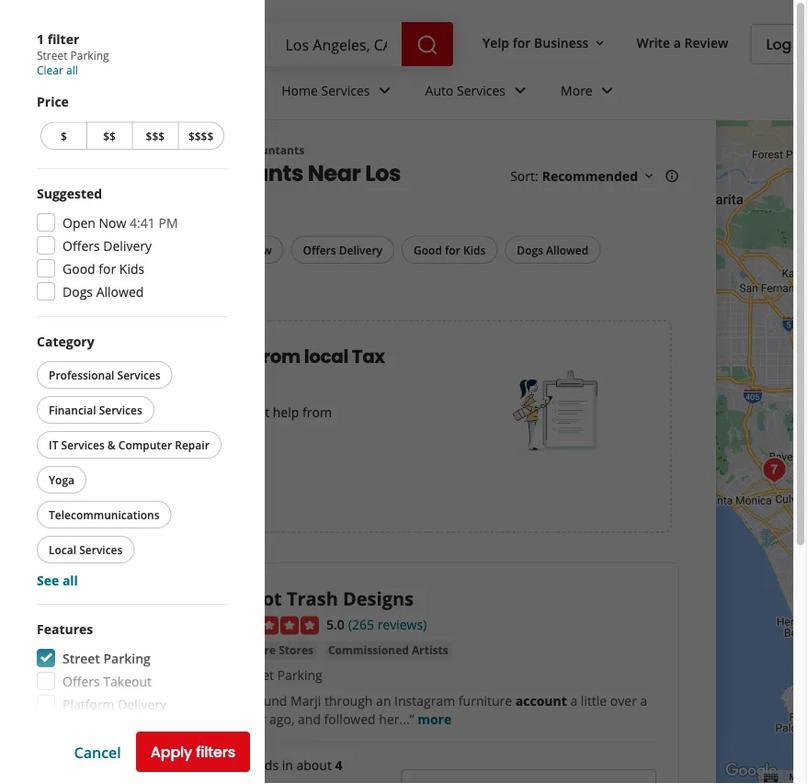 Task type: describe. For each thing, give the bounding box(es) containing it.
yelp for yelp link
[[37, 143, 61, 158]]

artists
[[412, 643, 448, 658]]

commissioned artists button
[[325, 641, 452, 660]]

more
[[418, 711, 452, 728]]

instagram
[[395, 692, 455, 710]]

trash
[[287, 585, 338, 611]]

keyboard shortcuts image
[[764, 774, 778, 783]]

professional services inside professional services button
[[49, 367, 161, 382]]

parking down stores
[[277, 667, 322, 684]]

1 vertical spatial dogs
[[63, 283, 93, 300]]

accountants inside 'top 10 best accountants near los angeles, california'
[[161, 158, 303, 188]]

her..."
[[379, 711, 414, 728]]

search image
[[417, 34, 439, 56]]

yelp for business button
[[475, 26, 615, 59]]

validated
[[63, 741, 119, 759]]

open now 4:41 pm
[[63, 214, 178, 231]]

now for open now 4:41 pm
[[99, 214, 126, 231]]

free price estimates from local tax professionals tell us about your project and get help from sponsored businesses.
[[68, 344, 385, 439]]

0 horizontal spatial good for kids
[[63, 260, 145, 277]]

0 horizontal spatial good
[[63, 260, 95, 277]]

1 horizontal spatial street parking
[[238, 667, 322, 684]]

group containing suggested
[[37, 184, 228, 302]]

16 chevron right v2 image for accountants
[[213, 143, 228, 158]]

services for professional services button
[[117, 367, 161, 382]]

delivery inside offers delivery button
[[339, 242, 383, 257]]

free
[[68, 344, 107, 369]]

all
[[97, 242, 110, 257]]

angeles,
[[37, 187, 132, 218]]

more
[[561, 81, 593, 99]]

not
[[248, 585, 282, 611]]

started
[[112, 479, 164, 500]]

accepts
[[63, 764, 109, 782]]

0 vertical spatial professional services
[[90, 143, 206, 158]]

commissioned artists link
[[325, 641, 452, 660]]

0 vertical spatial professional
[[90, 143, 158, 158]]

furniture stores button
[[220, 641, 317, 660]]

5.0 link
[[326, 614, 345, 634]]

see
[[37, 571, 59, 589]]

street inside 1 filter street parking clear all
[[37, 48, 68, 63]]

it services & computer repair button
[[37, 431, 221, 459]]

dogs allowed button
[[505, 236, 601, 264]]

local
[[304, 344, 348, 369]]

"i found marji through an instagram furniture account
[[240, 692, 567, 710]]

features
[[37, 620, 93, 638]]

2 horizontal spatial for
[[513, 34, 531, 51]]

pay
[[150, 764, 171, 782]]

its not trash designs link
[[220, 585, 414, 611]]

$$$ button
[[132, 122, 178, 150]]

1 vertical spatial allowed
[[96, 283, 144, 300]]

ago,
[[269, 711, 295, 728]]

group containing features
[[37, 620, 228, 783]]

services for home services link
[[321, 81, 370, 99]]

professional inside professional services button
[[49, 367, 114, 382]]

services for it services & computer repair button
[[61, 437, 105, 452]]

offers takeout
[[63, 673, 152, 690]]

open for open now 4:41 pm
[[63, 214, 96, 231]]

offers delivery inside group
[[63, 237, 152, 254]]

get started
[[83, 479, 164, 500]]

cancel
[[74, 742, 121, 762]]

(265 reviews) link
[[348, 614, 427, 634]]

parking inside request a quote validated parking accepts apple pay
[[122, 741, 167, 759]]

16 filter v2 image
[[52, 243, 67, 258]]

1 vertical spatial all
[[62, 571, 78, 589]]

group containing category
[[33, 332, 228, 589]]

offers inside button
[[303, 242, 336, 257]]

a inside request a quote validated parking accepts apple pay
[[115, 719, 122, 736]]

4
[[335, 757, 342, 774]]

delivery up quote
[[118, 696, 166, 713]]

filters group
[[37, 236, 604, 265]]

request
[[63, 719, 111, 736]]

apply
[[151, 742, 192, 763]]

dogs allowed inside dogs allowed button
[[517, 242, 589, 257]]

california
[[137, 187, 246, 218]]

clear all link
[[37, 63, 78, 78]]

1 filter street parking clear all
[[37, 30, 109, 78]]

offers for open now
[[63, 237, 100, 254]]

1 vertical spatial about
[[296, 757, 332, 774]]

business
[[534, 34, 589, 51]]

offers for street parking
[[63, 673, 100, 690]]

through
[[324, 692, 373, 710]]

parking inside 1 filter street parking clear all
[[70, 48, 109, 63]]

apply filters
[[151, 742, 235, 763]]

price
[[37, 93, 69, 110]]

delivery down open now 4:41 pm
[[103, 237, 152, 254]]

it services & computer repair
[[49, 437, 209, 452]]

home services link
[[267, 66, 411, 120]]

yoga button
[[37, 466, 86, 494]]

now for open now
[[247, 242, 272, 257]]

sponsored
[[68, 421, 132, 439]]

map button
[[789, 771, 807, 783]]

$
[[61, 128, 67, 143]]

clear
[[37, 63, 63, 78]]

furniture
[[459, 692, 512, 710]]

get started button
[[68, 469, 179, 509]]

street down features
[[63, 650, 100, 667]]

about inside 'free price estimates from local tax professionals tell us about your project and get help from sponsored businesses.'
[[110, 403, 145, 420]]

commissioned artists
[[328, 643, 448, 658]]

5.0
[[326, 616, 345, 633]]

hours
[[220, 775, 257, 783]]

professional services button
[[37, 361, 173, 389]]

local services button
[[37, 536, 135, 564]]

businesses.
[[135, 421, 205, 439]]

free price estimates from local tax professionals image
[[513, 365, 604, 457]]

$$$$ button
[[178, 122, 224, 150]]

get
[[251, 403, 270, 420]]

best
[[108, 158, 156, 188]]

write a review link
[[629, 26, 736, 59]]

good inside button
[[414, 242, 442, 257]]

marji
[[291, 692, 321, 710]]

accountants link
[[235, 143, 304, 158]]

request a quote validated parking accepts apple pay
[[63, 719, 171, 782]]

its
[[220, 585, 243, 611]]

services for financial services "button"
[[99, 402, 142, 417]]

filters
[[196, 742, 235, 763]]

home services
[[282, 81, 370, 99]]

telecommunications button
[[37, 501, 171, 529]]

tax
[[352, 344, 385, 369]]

24 chevron down v2 image for auto services
[[509, 79, 531, 102]]

a right write
[[674, 34, 681, 51]]

price
[[111, 344, 157, 369]]

(265 reviews)
[[348, 616, 427, 633]]

16 chevron right v2 image for professional services
[[68, 143, 83, 158]]



Task type: vqa. For each thing, say whether or not it's contained in the screenshot.
24 chevron down v2 icon within More link
yes



Task type: locate. For each thing, give the bounding box(es) containing it.
0 horizontal spatial from
[[256, 344, 301, 369]]

accountants down home
[[235, 143, 304, 158]]

get
[[83, 479, 108, 500]]

little
[[581, 692, 607, 710]]

about right us
[[110, 403, 145, 420]]

1 vertical spatial dogs allowed
[[63, 283, 144, 300]]

1 inside 1 all
[[83, 243, 88, 256]]

2 16 chevron right v2 image from the left
[[213, 143, 228, 158]]

about left 4
[[296, 757, 332, 774]]

a little over a year ago, and followed her..."
[[240, 692, 648, 728]]

responds in about
[[220, 757, 335, 774]]

16 chevron right v2 image right $ at the top left of the page
[[68, 143, 83, 158]]

1
[[37, 30, 44, 47], [83, 243, 88, 256]]

1 horizontal spatial allowed
[[546, 242, 589, 257]]

kids left dogs allowed button
[[463, 242, 486, 257]]

0 horizontal spatial allowed
[[96, 283, 144, 300]]

responds
[[220, 757, 279, 774]]

in
[[795, 34, 807, 55]]

$ button
[[40, 122, 86, 150]]

auto
[[425, 81, 454, 99]]

0 vertical spatial good
[[414, 242, 442, 257]]

yelp up auto services link
[[483, 34, 509, 51]]

home
[[282, 81, 318, 99]]

see all
[[37, 571, 78, 589]]

takeout
[[103, 673, 152, 690]]

16 info v2 image
[[665, 169, 679, 184]]

street down furniture
[[238, 667, 274, 684]]

1 24 chevron down v2 image from the left
[[374, 79, 396, 102]]

1 vertical spatial kids
[[119, 260, 145, 277]]

kids inside button
[[463, 242, 486, 257]]

good for kids inside button
[[414, 242, 486, 257]]

0 vertical spatial yelp
[[483, 34, 509, 51]]

1 horizontal spatial open
[[215, 242, 244, 257]]

1 horizontal spatial dogs
[[517, 242, 543, 257]]

(265
[[348, 616, 374, 633]]

all right clear
[[66, 63, 78, 78]]

16 chevron down v2 image
[[592, 36, 607, 50]]

0 horizontal spatial about
[[110, 403, 145, 420]]

price group
[[37, 92, 228, 154]]

1 horizontal spatial from
[[302, 403, 332, 420]]

google image
[[721, 759, 781, 783]]

1 horizontal spatial for
[[445, 242, 460, 257]]

services for the local services button
[[79, 542, 123, 557]]

business categories element
[[140, 66, 807, 120]]

yelp inside button
[[483, 34, 509, 51]]

services inside "button"
[[99, 402, 142, 417]]

apple
[[112, 764, 146, 782]]

yelp left $ at the top left of the page
[[37, 143, 61, 158]]

0 vertical spatial dogs allowed
[[517, 242, 589, 257]]

project
[[179, 403, 221, 420]]

0 horizontal spatial 1
[[37, 30, 44, 47]]

1 horizontal spatial 1
[[83, 243, 88, 256]]

top
[[37, 158, 78, 188]]

now down 'top 10 best accountants near los angeles, california'
[[247, 242, 272, 257]]

a left little
[[570, 692, 578, 710]]

0 horizontal spatial 24 chevron down v2 image
[[374, 79, 396, 102]]

map region
[[513, 33, 807, 783]]

0 horizontal spatial for
[[99, 260, 116, 277]]

offers delivery button
[[291, 236, 394, 264]]

help
[[273, 403, 299, 420]]

dogs allowed inside group
[[63, 283, 144, 300]]

good right offers delivery button
[[414, 242, 442, 257]]

kids inside group
[[119, 260, 145, 277]]

0 vertical spatial good for kids
[[414, 242, 486, 257]]

1 horizontal spatial now
[[247, 242, 272, 257]]

offers up the platform at the bottom left
[[63, 673, 100, 690]]

2 vertical spatial group
[[37, 620, 228, 783]]

1 horizontal spatial kids
[[463, 242, 486, 257]]

cancel button
[[74, 742, 121, 762]]

offers delivery down open now 4:41 pm
[[63, 237, 152, 254]]

offers right open now button
[[303, 242, 336, 257]]

0 horizontal spatial dogs
[[63, 283, 93, 300]]

1 inside 1 filter street parking clear all
[[37, 30, 44, 47]]

and down marji on the left bottom
[[298, 711, 321, 728]]

tell
[[68, 403, 89, 420]]

parking up takeout
[[103, 650, 151, 667]]

1 horizontal spatial and
[[298, 711, 321, 728]]

write a review
[[637, 34, 729, 51]]

1 vertical spatial good
[[63, 260, 95, 277]]

open for open now
[[215, 242, 244, 257]]

auto services
[[425, 81, 506, 99]]

now inside button
[[247, 242, 272, 257]]

write
[[637, 34, 670, 51]]

2 vertical spatial for
[[99, 260, 116, 277]]

platform delivery
[[63, 696, 166, 713]]

commissioned
[[328, 643, 409, 658]]

a right over
[[640, 692, 648, 710]]

1 horizontal spatial 24 chevron down v2 image
[[509, 79, 531, 102]]

$$$
[[146, 128, 165, 143]]

all right the see at the bottom of the page
[[62, 571, 78, 589]]

allowed inside button
[[546, 242, 589, 257]]

0 vertical spatial open
[[63, 214, 96, 231]]

yelp for business
[[483, 34, 589, 51]]

open inside open now button
[[215, 242, 244, 257]]

24 chevron down v2 image
[[374, 79, 396, 102], [509, 79, 531, 102]]

1 vertical spatial now
[[247, 242, 272, 257]]

open down suggested
[[63, 214, 96, 231]]

4 hours
[[220, 757, 342, 783]]

1 horizontal spatial 16 chevron right v2 image
[[213, 143, 228, 158]]

0 vertical spatial dogs
[[517, 242, 543, 257]]

dogs allowed down all
[[63, 283, 144, 300]]

dogs down "16 filter v2" image
[[63, 283, 93, 300]]

16 chevron right v2 image
[[68, 143, 83, 158], [213, 143, 228, 158]]

offers delivery inside button
[[303, 242, 383, 257]]

0 horizontal spatial kids
[[119, 260, 145, 277]]

0 horizontal spatial yelp
[[37, 143, 61, 158]]

dogs allowed down sort:
[[517, 242, 589, 257]]

found
[[251, 692, 287, 710]]

yelp
[[483, 34, 509, 51], [37, 143, 61, 158]]

0 horizontal spatial now
[[99, 214, 126, 231]]

4:41
[[130, 214, 155, 231]]

now up all
[[99, 214, 126, 231]]

now
[[99, 214, 126, 231], [247, 242, 272, 257]]

1 vertical spatial professional
[[49, 367, 114, 382]]

and inside 'free price estimates from local tax professionals tell us about your project and get help from sponsored businesses.'
[[224, 403, 247, 420]]

0 vertical spatial from
[[256, 344, 301, 369]]

quote
[[125, 719, 163, 736]]

"i
[[240, 692, 248, 710]]

year
[[240, 711, 266, 728]]

1 vertical spatial yelp
[[37, 143, 61, 158]]

kids down 4:41
[[119, 260, 145, 277]]

0 vertical spatial all
[[66, 63, 78, 78]]

1 vertical spatial 1
[[83, 243, 88, 256]]

0 vertical spatial 1
[[37, 30, 44, 47]]

0 horizontal spatial street parking
[[63, 650, 151, 667]]

1 all
[[83, 242, 110, 257]]

open
[[63, 214, 96, 231], [215, 242, 244, 257]]

0 vertical spatial for
[[513, 34, 531, 51]]

open now button
[[204, 236, 284, 264]]

parking down 'filter'
[[70, 48, 109, 63]]

0 vertical spatial kids
[[463, 242, 486, 257]]

1 vertical spatial group
[[33, 332, 228, 589]]

see all button
[[37, 571, 78, 589]]

financial services
[[49, 402, 142, 417]]

all inside 1 filter street parking clear all
[[66, 63, 78, 78]]

offers down angeles,
[[63, 237, 100, 254]]

delivery down los
[[339, 242, 383, 257]]

top 10 best accountants near los angeles, california
[[37, 158, 401, 218]]

allowed
[[546, 242, 589, 257], [96, 283, 144, 300]]

designs
[[343, 585, 414, 611]]

sort:
[[510, 167, 538, 185]]

street down 'filter'
[[37, 48, 68, 63]]

24 chevron down v2 image inside auto services link
[[509, 79, 531, 102]]

24 chevron down v2 image for home services
[[374, 79, 396, 102]]

dogs inside button
[[517, 242, 543, 257]]

1 vertical spatial professional services
[[49, 367, 161, 382]]

category
[[37, 332, 94, 350]]

1 vertical spatial for
[[445, 242, 460, 257]]

delivery
[[103, 237, 152, 254], [339, 242, 383, 257], [118, 696, 166, 713]]

offers
[[63, 237, 100, 254], [303, 242, 336, 257], [63, 673, 100, 690]]

professional
[[90, 143, 158, 158], [49, 367, 114, 382]]

stores
[[279, 643, 313, 658]]

street parking up offers takeout
[[63, 650, 151, 667]]

1 horizontal spatial good for kids
[[414, 242, 486, 257]]

0 horizontal spatial open
[[63, 214, 96, 231]]

1 for all
[[83, 243, 88, 256]]

from left local
[[256, 344, 301, 369]]

services inside button
[[117, 367, 161, 382]]

10
[[82, 158, 104, 188]]

group
[[37, 184, 228, 302], [33, 332, 228, 589], [37, 620, 228, 783]]

0 vertical spatial allowed
[[546, 242, 589, 257]]

0 vertical spatial about
[[110, 403, 145, 420]]

2 24 chevron down v2 image from the left
[[509, 79, 531, 102]]

1 horizontal spatial dogs allowed
[[517, 242, 589, 257]]

1 horizontal spatial about
[[296, 757, 332, 774]]

0 horizontal spatial 16 chevron right v2 image
[[68, 143, 83, 158]]

$$
[[103, 128, 116, 143]]

street parking down furniture stores button
[[238, 667, 322, 684]]

yelp for yelp for business
[[483, 34, 509, 51]]

open down california
[[215, 242, 244, 257]]

1 vertical spatial from
[[302, 403, 332, 420]]

24 chevron down v2 image left the auto at the right of the page
[[374, 79, 396, 102]]

accountants down $$$$ button
[[161, 158, 303, 188]]

0 horizontal spatial dogs allowed
[[63, 283, 144, 300]]

more link
[[418, 711, 452, 728]]

for
[[513, 34, 531, 51], [445, 242, 460, 257], [99, 260, 116, 277]]

parking
[[70, 48, 109, 63], [103, 650, 151, 667], [277, 667, 322, 684], [122, 741, 167, 759]]

None search field
[[140, 22, 457, 66]]

over
[[610, 692, 637, 710]]

parking down quote
[[122, 741, 167, 759]]

followed
[[324, 711, 376, 728]]

more link
[[546, 66, 633, 120]]

for inside group
[[99, 260, 116, 277]]

offers delivery down near
[[303, 242, 383, 257]]

services for auto services link
[[457, 81, 506, 99]]

and inside a little over a year ago, and followed her..."
[[298, 711, 321, 728]]

good for kids button
[[402, 236, 498, 264]]

a
[[674, 34, 681, 51], [570, 692, 578, 710], [640, 692, 648, 710], [115, 719, 122, 736]]

chefs' toys image
[[756, 452, 793, 489]]

0 vertical spatial group
[[37, 184, 228, 302]]

local
[[49, 542, 76, 557]]

open now
[[215, 242, 272, 257]]

1 vertical spatial open
[[215, 242, 244, 257]]

24 chevron down v2 image
[[596, 79, 618, 102]]

suggested
[[37, 184, 102, 202]]

0 horizontal spatial offers delivery
[[63, 237, 152, 254]]

financial
[[49, 402, 96, 417]]

log in
[[766, 34, 807, 55]]

and left get
[[224, 403, 247, 420]]

24 chevron down v2 image down yelp for business
[[509, 79, 531, 102]]

review
[[685, 34, 729, 51]]

0 horizontal spatial and
[[224, 403, 247, 420]]

1 horizontal spatial good
[[414, 242, 442, 257]]

1 horizontal spatial yelp
[[483, 34, 509, 51]]

for inside the filters group
[[445, 242, 460, 257]]

its not trash designs image
[[60, 585, 198, 723]]

its not trash designs
[[220, 585, 414, 611]]

24 chevron down v2 image inside home services link
[[374, 79, 396, 102]]

1 left 'filter'
[[37, 30, 44, 47]]

1 vertical spatial good for kids
[[63, 260, 145, 277]]

an
[[376, 692, 391, 710]]

16 chevron right v2 image left accountants link
[[213, 143, 228, 158]]

a down 'platform delivery' on the left bottom
[[115, 719, 122, 736]]

0 vertical spatial and
[[224, 403, 247, 420]]

street parking
[[63, 650, 151, 667], [238, 667, 322, 684]]

1 16 chevron right v2 image from the left
[[68, 143, 83, 158]]

it
[[49, 437, 58, 452]]

furniture
[[223, 643, 276, 658]]

from right help
[[302, 403, 332, 420]]

5 star rating image
[[220, 616, 319, 635]]

log in link
[[751, 24, 807, 64]]

1 for filter
[[37, 30, 44, 47]]

1 horizontal spatial offers delivery
[[303, 242, 383, 257]]

0 vertical spatial now
[[99, 214, 126, 231]]

services
[[321, 81, 370, 99], [457, 81, 506, 99], [161, 143, 206, 158], [117, 367, 161, 382], [99, 402, 142, 417], [61, 437, 105, 452], [79, 542, 123, 557]]

1 vertical spatial and
[[298, 711, 321, 728]]

dogs down sort:
[[517, 242, 543, 257]]

good down 1 all
[[63, 260, 95, 277]]

1 left all
[[83, 243, 88, 256]]

professional services
[[90, 143, 206, 158], [49, 367, 161, 382]]



